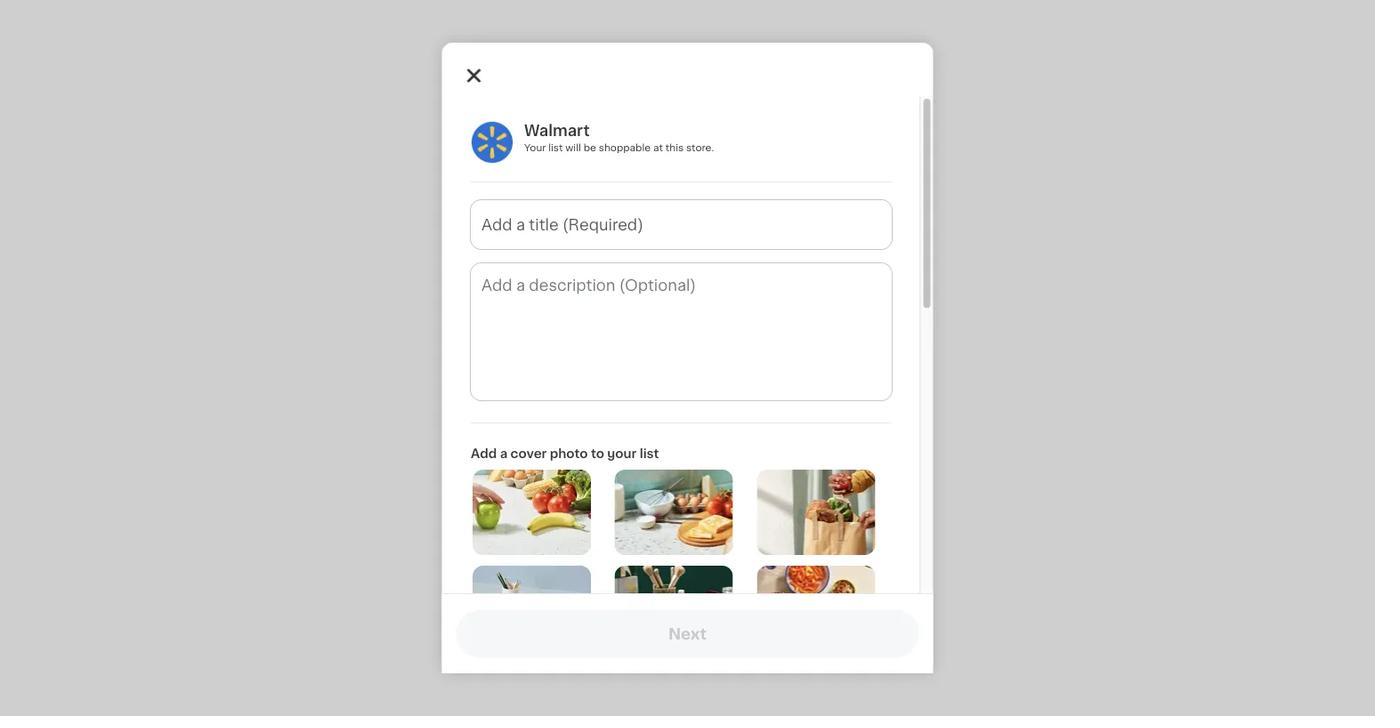 Task type: vqa. For each thing, say whether or not it's contained in the screenshot.
a
yes



Task type: locate. For each thing, give the bounding box(es) containing it.
photo
[[550, 448, 588, 460]]

None text field
[[471, 264, 892, 401]]

a person holding a tomato and a grocery bag with a baguette and vegetables. image
[[757, 470, 875, 556]]

1 horizontal spatial list
[[639, 448, 659, 460]]

a small bottle of milk, a bowl and a whisk, a carton of 6 eggs, a bunch of tomatoes on the vine, sliced cheese, a head of lettuce, and a loaf of bread. image
[[614, 470, 733, 556]]

list
[[548, 143, 563, 153], [639, 448, 659, 460]]

list inside walmart your list will be shoppable at this store.
[[548, 143, 563, 153]]

walmart logo image
[[471, 121, 513, 164]]

1 vertical spatial list
[[639, 448, 659, 460]]

0 horizontal spatial list
[[548, 143, 563, 153]]

store.
[[686, 143, 714, 153]]

shoppable
[[599, 143, 651, 153]]

at
[[653, 143, 663, 153]]

your
[[607, 448, 636, 460]]

a
[[500, 448, 507, 460]]

your
[[524, 143, 546, 153]]

Add a title (Required) text field
[[471, 200, 892, 249]]

list_add_items dialog
[[442, 43, 934, 717]]

list right your
[[639, 448, 659, 460]]

list down walmart
[[548, 143, 563, 153]]

this
[[665, 143, 684, 153]]

0 vertical spatial list
[[548, 143, 563, 153]]



Task type: describe. For each thing, give the bounding box(es) containing it.
a tabletop of makeup, skincare, and beauty products. image
[[614, 566, 733, 652]]

walmart
[[524, 123, 590, 138]]

a keyboard, mouse, notebook, cup of pencils, wire cable. image
[[472, 566, 591, 652]]

walmart your list will be shoppable at this store.
[[524, 123, 714, 153]]

to
[[591, 448, 604, 460]]

add
[[471, 448, 497, 460]]

a table with people sitting around it with a bowl of potato chips, doritos, and cheetos. image
[[757, 566, 875, 652]]

be
[[583, 143, 596, 153]]

cover
[[510, 448, 546, 460]]

will
[[565, 143, 581, 153]]

a person touching an apple, a banana, a bunch of tomatoes, and an assortment of other vegetables on a counter. image
[[472, 470, 591, 556]]

add a cover photo to your list
[[471, 448, 659, 460]]



